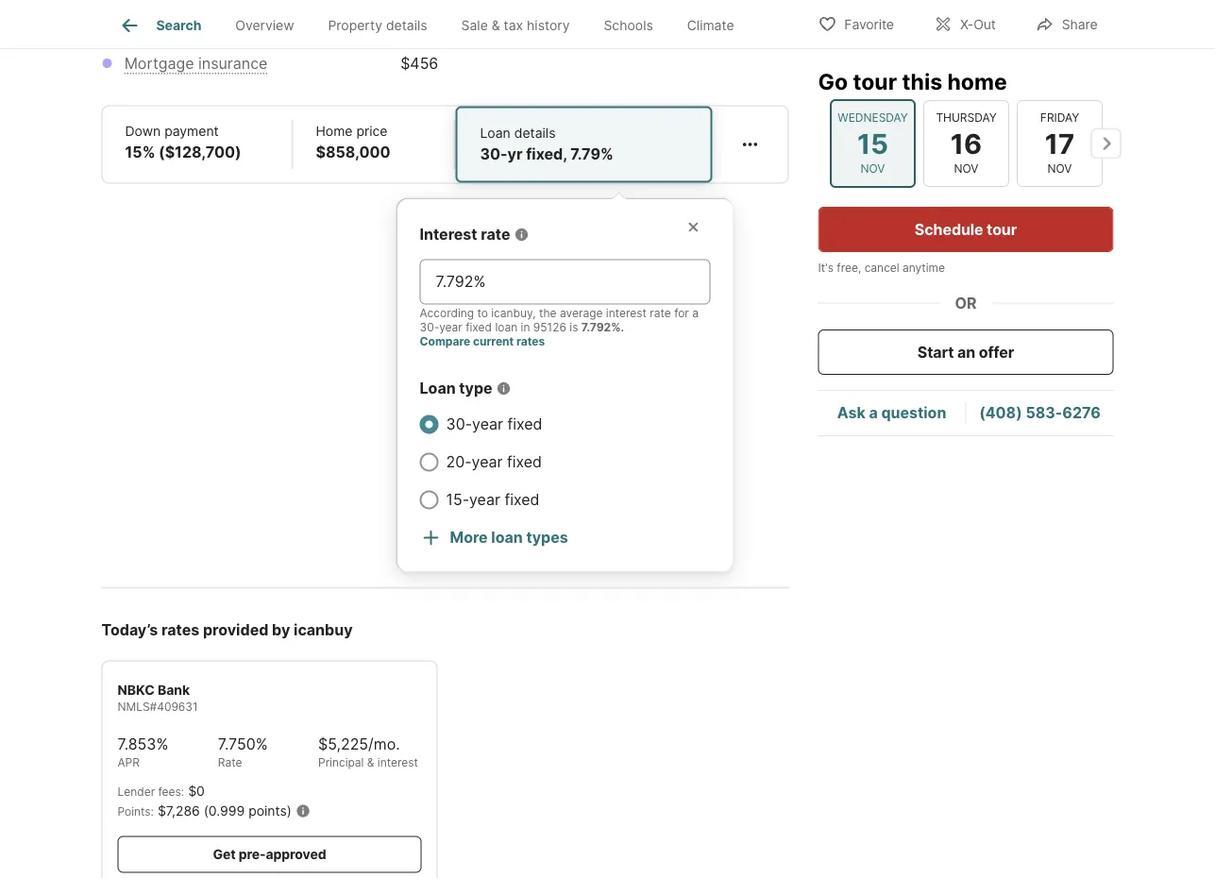 Task type: locate. For each thing, give the bounding box(es) containing it.
offer
[[979, 343, 1014, 361]]

0 horizontal spatial a
[[692, 307, 699, 320]]

& down the /mo.
[[367, 756, 374, 770]]

0 horizontal spatial %
[[156, 735, 168, 754]]

nov down the 16
[[954, 162, 978, 176]]

x-out button
[[918, 4, 1012, 43]]

loan inside loan details 30-yr fixed, 7.79%
[[480, 125, 511, 142]]

0 vertical spatial &
[[492, 17, 500, 33]]

or
[[955, 294, 977, 312]]

anytime
[[903, 261, 945, 275]]

1 vertical spatial &
[[367, 756, 374, 770]]

tour for schedule
[[987, 220, 1017, 238]]

insurance right 'history'
[[573, 17, 643, 35]]

1 horizontal spatial details
[[514, 125, 556, 142]]

1 horizontal spatial tour
[[987, 220, 1017, 238]]

0 horizontal spatial rates
[[161, 621, 199, 640]]

1 vertical spatial tour
[[987, 220, 1017, 238]]

% for 7.853
[[156, 735, 168, 754]]

it's
[[818, 261, 834, 275]]

year
[[439, 321, 462, 335], [472, 415, 503, 434], [472, 453, 503, 472], [469, 491, 500, 509]]

15-year fixed
[[446, 491, 540, 509]]

0 vertical spatial 30-
[[480, 145, 507, 164]]

schedule tour
[[915, 220, 1017, 238]]

% for 7.750
[[256, 735, 268, 754]]

tour
[[853, 68, 897, 94], [987, 220, 1017, 238]]

1 vertical spatial insurance
[[198, 55, 268, 73]]

get pre-approved
[[213, 847, 326, 863]]

year down 20-year fixed
[[469, 491, 500, 509]]

& left tax
[[492, 17, 500, 33]]

$535
[[401, 17, 438, 35]]

(408) 583-6276
[[979, 404, 1101, 422]]

sale & tax history tab
[[444, 3, 587, 48]]

nov inside the friday 17 nov
[[1047, 162, 1072, 176]]

schools tab
[[587, 3, 670, 48]]

thursday 16 nov
[[936, 111, 996, 176]]

rate
[[481, 226, 510, 244], [650, 307, 671, 320]]

%
[[156, 735, 168, 754], [256, 735, 268, 754]]

1 horizontal spatial rate
[[650, 307, 671, 320]]

today's
[[101, 621, 158, 640]]

fixed for 20-year fixed
[[507, 453, 542, 472]]

tour up 'wednesday'
[[853, 68, 897, 94]]

favorite button
[[802, 4, 910, 43]]

details inside loan details 30-yr fixed, 7.79%
[[514, 125, 556, 142]]

nbkc bank nmls# 409631
[[118, 683, 198, 714]]

free,
[[837, 261, 861, 275]]

apr
[[118, 756, 140, 770]]

nov down the "15"
[[860, 162, 885, 176]]

nov down 17
[[1047, 162, 1072, 176]]

search link
[[118, 14, 201, 37]]

% inside the 7.853 % apr
[[156, 735, 168, 754]]

loan for loan details 30-yr fixed, 7.79%
[[480, 125, 511, 142]]

2 horizontal spatial nov
[[1047, 162, 1072, 176]]

30- inside loan details 30-yr fixed, 7.79%
[[480, 145, 507, 164]]

interest inside according to icanbuy, the average interest rate for a 30-year fixed loan in 95126 is 7.792 %. compare current rates
[[606, 307, 647, 320]]

principal
[[318, 756, 364, 770]]

1 horizontal spatial nov
[[954, 162, 978, 176]]

1 horizontal spatial loan
[[480, 125, 511, 142]]

%.
[[611, 321, 624, 335]]

details up fixed,
[[514, 125, 556, 142]]

3 nov from the left
[[1047, 162, 1072, 176]]

1 horizontal spatial 30-
[[446, 415, 472, 434]]

year up 15-year fixed
[[472, 453, 503, 472]]

property details tab
[[311, 3, 444, 48]]

details inside tab
[[386, 17, 427, 33]]

next image
[[1091, 128, 1121, 159]]

1 horizontal spatial rates
[[516, 335, 545, 349]]

average
[[560, 307, 603, 320]]

fixed up compare current rates link
[[466, 321, 492, 335]]

0 vertical spatial interest
[[606, 307, 647, 320]]

year down 'according'
[[439, 321, 462, 335]]

tooltip containing interest rate
[[397, 184, 1084, 572]]

down payment 15% ($128,700)
[[125, 124, 241, 162]]

95126
[[533, 321, 566, 335]]

interest down the /mo.
[[378, 756, 418, 770]]

for
[[674, 307, 689, 320]]

fixed,
[[526, 145, 567, 164]]

start
[[918, 343, 954, 361]]

it's free, cancel anytime
[[818, 261, 945, 275]]

2 nov from the left
[[954, 162, 978, 176]]

fixed up 20-year fixed
[[507, 415, 542, 434]]

loan down icanbuy,
[[495, 321, 518, 335]]

ask a question
[[837, 404, 946, 422]]

loan up yr
[[480, 125, 511, 142]]

0 vertical spatial details
[[386, 17, 427, 33]]

0 horizontal spatial nov
[[860, 162, 885, 176]]

(408) 583-6276 link
[[979, 404, 1101, 422]]

nov for 16
[[954, 162, 978, 176]]

fixed
[[466, 321, 492, 335], [507, 415, 542, 434], [507, 453, 542, 472], [505, 491, 540, 509]]

0 vertical spatial rate
[[481, 226, 510, 244]]

tab list
[[101, 0, 766, 48]]

loan
[[480, 125, 511, 142], [420, 379, 456, 398]]

30- right 30-year fixed radio in the left top of the page
[[446, 415, 472, 434]]

insurance down overview tab
[[198, 55, 268, 73]]

in
[[521, 321, 530, 335]]

0 horizontal spatial tour
[[853, 68, 897, 94]]

$456
[[400, 55, 438, 73]]

30-year fixed radio
[[420, 415, 439, 434]]

7.750
[[218, 735, 256, 754]]

types
[[526, 529, 568, 547]]

is
[[570, 321, 578, 335]]

a right for
[[692, 307, 699, 320]]

start an offer
[[918, 343, 1014, 361]]

30-year fixed
[[446, 415, 542, 434]]

tour right schedule
[[987, 220, 1017, 238]]

rate left for
[[650, 307, 671, 320]]

1 horizontal spatial &
[[492, 17, 500, 33]]

more loan types
[[450, 529, 568, 547]]

0 horizontal spatial 30-
[[420, 321, 439, 335]]

today's rates provided by icanbuy
[[101, 621, 353, 640]]

30- left fixed,
[[480, 145, 507, 164]]

0 vertical spatial rates
[[516, 335, 545, 349]]

loan up 30-year fixed radio in the left top of the page
[[420, 379, 456, 398]]

2 horizontal spatial 30-
[[480, 145, 507, 164]]

1 horizontal spatial %
[[256, 735, 268, 754]]

(408)
[[979, 404, 1022, 422]]

an
[[957, 343, 975, 361]]

30- up compare
[[420, 321, 439, 335]]

insurance
[[573, 17, 643, 35], [198, 55, 268, 73]]

details up $456
[[386, 17, 427, 33]]

nmls#
[[118, 700, 157, 714]]

fixed up "more loan types"
[[505, 491, 540, 509]]

thursday
[[936, 111, 996, 124]]

% up points)
[[256, 735, 268, 754]]

1 vertical spatial details
[[514, 125, 556, 142]]

2 vertical spatial 30-
[[446, 415, 472, 434]]

% down 409631
[[156, 735, 168, 754]]

20-year fixed radio
[[420, 453, 439, 472]]

history
[[527, 17, 570, 33]]

homeowners insurance link
[[475, 17, 643, 35]]

0 horizontal spatial loan
[[420, 379, 456, 398]]

1 vertical spatial rate
[[650, 307, 671, 320]]

details for loan details 30-yr fixed, 7.79%
[[514, 125, 556, 142]]

loan for loan type
[[420, 379, 456, 398]]

loan right more
[[491, 529, 523, 547]]

0 vertical spatial insurance
[[573, 17, 643, 35]]

1 vertical spatial 30-
[[420, 321, 439, 335]]

0 horizontal spatial interest
[[378, 756, 418, 770]]

30- inside according to icanbuy, the average interest rate for a 30-year fixed loan in 95126 is 7.792 %. compare current rates
[[420, 321, 439, 335]]

nov for 15
[[860, 162, 885, 176]]

schedule tour button
[[818, 207, 1114, 252]]

interest rate
[[420, 226, 510, 244]]

a right ask on the right top of page
[[869, 404, 878, 422]]

rate right 'interest' on the left of page
[[481, 226, 510, 244]]

rates down in at the top
[[516, 335, 545, 349]]

year for 20-
[[472, 453, 503, 472]]

&
[[492, 17, 500, 33], [367, 756, 374, 770]]

20-year fixed
[[446, 453, 542, 472]]

year down type
[[472, 415, 503, 434]]

fixed down 30-year fixed
[[507, 453, 542, 472]]

loan details 30-yr fixed, 7.79%
[[480, 125, 613, 164]]

& inside tab
[[492, 17, 500, 33]]

1 horizontal spatial interest
[[606, 307, 647, 320]]

0 horizontal spatial details
[[386, 17, 427, 33]]

16
[[950, 127, 982, 160]]

($128,700)
[[159, 143, 241, 162]]

rate inside according to icanbuy, the average interest rate for a 30-year fixed loan in 95126 is 7.792 %. compare current rates
[[650, 307, 671, 320]]

0 vertical spatial loan
[[480, 125, 511, 142]]

rates right today's
[[161, 621, 199, 640]]

bank
[[158, 683, 190, 699]]

property
[[328, 17, 382, 33]]

nov inside the thursday 16 nov
[[954, 162, 978, 176]]

insurance for homeowners insurance
[[573, 17, 643, 35]]

0 vertical spatial loan
[[495, 321, 518, 335]]

% inside "7.750 % rate"
[[256, 735, 268, 754]]

nov
[[860, 162, 885, 176], [954, 162, 978, 176], [1047, 162, 1072, 176]]

1 % from the left
[[156, 735, 168, 754]]

1 horizontal spatial a
[[869, 404, 878, 422]]

1 nov from the left
[[860, 162, 885, 176]]

tooltip
[[397, 184, 1084, 572]]

lender
[[118, 785, 155, 799]]

nov inside wednesday 15 nov
[[860, 162, 885, 176]]

points:
[[118, 805, 154, 819]]

tour inside button
[[987, 220, 1017, 238]]

out
[[974, 17, 996, 33]]

0 vertical spatial a
[[692, 307, 699, 320]]

1 vertical spatial loan
[[420, 379, 456, 398]]

mortgage insurance
[[124, 55, 268, 73]]

provided
[[203, 621, 268, 640]]

0 horizontal spatial insurance
[[198, 55, 268, 73]]

1 vertical spatial loan
[[491, 529, 523, 547]]

1 vertical spatial rates
[[161, 621, 199, 640]]

current
[[473, 335, 514, 349]]

None text field
[[436, 271, 694, 294]]

$5,225
[[318, 735, 368, 754]]

tab list containing search
[[101, 0, 766, 48]]

1 vertical spatial interest
[[378, 756, 418, 770]]

this
[[902, 68, 942, 94]]

hoa dues
[[124, 17, 196, 35]]

None button
[[829, 99, 915, 188], [923, 100, 1009, 187], [1016, 100, 1102, 187], [829, 99, 915, 188], [923, 100, 1009, 187], [1016, 100, 1102, 187]]

2 % from the left
[[256, 735, 268, 754]]

year inside according to icanbuy, the average interest rate for a 30-year fixed loan in 95126 is 7.792 %. compare current rates
[[439, 321, 462, 335]]

share
[[1062, 17, 1098, 33]]

/mo.
[[368, 735, 400, 754]]

0 horizontal spatial &
[[367, 756, 374, 770]]

0 vertical spatial tour
[[853, 68, 897, 94]]

1 horizontal spatial insurance
[[573, 17, 643, 35]]

interest up %.
[[606, 307, 647, 320]]

ask
[[837, 404, 866, 422]]



Task type: describe. For each thing, give the bounding box(es) containing it.
schedule
[[915, 220, 983, 238]]

icanbuy,
[[491, 307, 536, 320]]

go tour this home
[[818, 68, 1007, 94]]

question
[[881, 404, 946, 422]]

$858,000
[[316, 143, 390, 162]]

583-
[[1026, 404, 1063, 422]]

dues
[[161, 17, 196, 35]]

rate
[[218, 756, 242, 770]]

7.750 % rate
[[218, 735, 268, 770]]

cancel
[[865, 261, 899, 275]]

0 horizontal spatial rate
[[481, 226, 510, 244]]

$7,286
[[158, 803, 200, 819]]

interest
[[420, 226, 477, 244]]

fixed for 15-year fixed
[[505, 491, 540, 509]]

pre-
[[239, 847, 266, 863]]

nov for 17
[[1047, 162, 1072, 176]]

hoa
[[124, 17, 157, 35]]

7.792
[[581, 321, 611, 335]]

insurance for mortgage insurance
[[198, 55, 268, 73]]

schools
[[604, 17, 653, 33]]

by
[[272, 621, 290, 640]]

get
[[213, 847, 236, 863]]

mortgage insurance link
[[124, 55, 268, 73]]

compare
[[420, 335, 470, 349]]

start an offer button
[[818, 330, 1114, 375]]

wednesday 15 nov
[[837, 111, 908, 176]]

type
[[459, 379, 493, 398]]

more
[[450, 529, 488, 547]]

year for 30-
[[472, 415, 503, 434]]

6276
[[1063, 404, 1101, 422]]

& inside $5,225 /mo. principal & interest
[[367, 756, 374, 770]]

409631
[[157, 700, 198, 714]]

loan type
[[420, 379, 493, 398]]

according to icanbuy, the average interest rate for a 30-year fixed loan in 95126 is 7.792 %. compare current rates
[[420, 307, 699, 349]]

loan inside according to icanbuy, the average interest rate for a 30-year fixed loan in 95126 is 7.792 %. compare current rates
[[495, 321, 518, 335]]

get pre-approved button
[[118, 836, 422, 873]]

7.853
[[118, 735, 156, 754]]

0.999
[[209, 803, 245, 819]]

nbkc
[[118, 683, 155, 699]]

hoa dues link
[[124, 17, 196, 35]]

20-
[[446, 453, 472, 472]]

a inside according to icanbuy, the average interest rate for a 30-year fixed loan in 95126 is 7.792 %. compare current rates
[[692, 307, 699, 320]]

favorite
[[844, 17, 894, 33]]

fees:
[[158, 785, 184, 799]]

homeowners
[[475, 17, 569, 35]]

to
[[477, 307, 488, 320]]

year for 15-
[[469, 491, 500, 509]]

tour for go
[[853, 68, 897, 94]]

home
[[947, 68, 1007, 94]]

lender fees: $0
[[118, 784, 205, 800]]

down
[[125, 124, 161, 140]]

x-
[[960, 17, 974, 33]]

overview tab
[[218, 3, 311, 48]]

sale
[[461, 17, 488, 33]]

15-year fixed radio
[[420, 491, 439, 510]]

price
[[356, 124, 388, 140]]

1 vertical spatial a
[[869, 404, 878, 422]]

the
[[539, 307, 557, 320]]

fixed inside according to icanbuy, the average interest rate for a 30-year fixed loan in 95126 is 7.792 %. compare current rates
[[466, 321, 492, 335]]

interest inside $5,225 /mo. principal & interest
[[378, 756, 418, 770]]

15
[[857, 127, 888, 160]]

home
[[316, 124, 353, 140]]

go
[[818, 68, 848, 94]]

sale & tax history
[[461, 17, 570, 33]]

points: $7,286 ( 0.999 points)
[[118, 803, 292, 819]]

search
[[156, 17, 201, 33]]

share button
[[1020, 4, 1114, 43]]

15-
[[446, 491, 469, 509]]

rates inside according to icanbuy, the average interest rate for a 30-year fixed loan in 95126 is 7.792 %. compare current rates
[[516, 335, 545, 349]]

details for property details
[[386, 17, 427, 33]]

home price $858,000
[[316, 124, 390, 162]]

7.79%
[[571, 145, 613, 164]]

approved
[[266, 847, 326, 863]]

points)
[[248, 803, 292, 819]]

climate tab
[[670, 3, 751, 48]]

icanbuy
[[294, 621, 353, 640]]

fixed for 30-year fixed
[[507, 415, 542, 434]]

17
[[1045, 127, 1074, 160]]



Task type: vqa. For each thing, say whether or not it's contained in the screenshot.
According
yes



